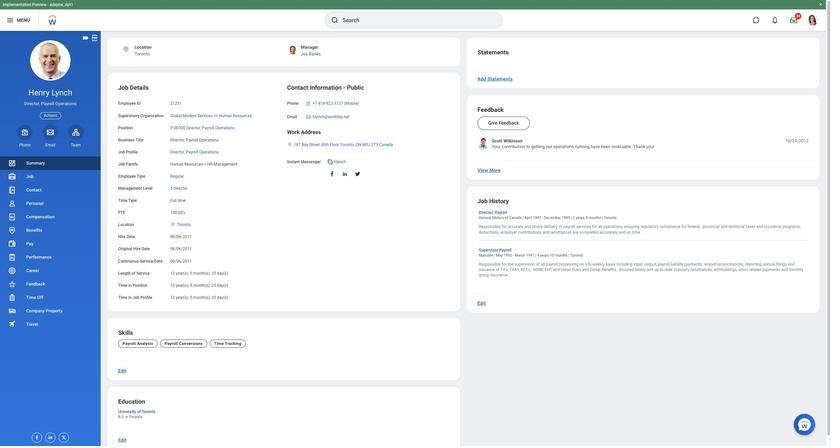 Task type: describe. For each thing, give the bounding box(es) containing it.
view more
[[478, 168, 501, 173]]

and left territorial at bottom
[[721, 225, 728, 229]]

payments
[[763, 267, 780, 272]]

- left december at the right top
[[542, 216, 543, 220]]

messenger
[[301, 159, 321, 164]]

operations,
[[603, 225, 623, 229]]

contact information - public group
[[287, 84, 449, 181]]

on inside responsible for the supervision of all payroll processing on a bi-weekly basis including input, output, payroll liability payments, related reconciliations, reporting, annual filings and issuance of t4's, t4a's, rl1's,  wsib, eht and union dues and group benefits.  ensured timely and up-to-date statutory remittances, withholdings, union related payments and monthly group insurance.
[[580, 262, 584, 267]]

university of toronto
[[118, 409, 155, 414]]

job details button
[[118, 84, 149, 91]]

4
[[537, 253, 539, 258]]

| left 2 at top
[[571, 216, 572, 220]]

view more button
[[475, 164, 504, 177]]

- right 1992
[[513, 253, 514, 258]]

phone inside phone henry lynch element
[[19, 143, 31, 147]]

for inside responsible for the supervision of all payroll processing on a bi-weekly basis including input, output, payroll liability payments, related reconciliations, reporting, annual filings and issuance of t4's, t4a's, rl1's,  wsib, eht and union dues and group benefits.  ensured timely and up-to-date statutory remittances, withholdings, union related payments and monthly group insurance.
[[502, 262, 507, 267]]

adeptai_dpt1
[[50, 2, 73, 7]]

12 year(s), 5 month(s), 25 day(s) for time in job profile
[[170, 295, 228, 300]]

edit for job history
[[478, 301, 486, 306]]

our
[[546, 144, 552, 149]]

operations
[[554, 144, 574, 149]]

job for job
[[26, 174, 34, 179]]

organization
[[141, 113, 164, 118]]

1 vertical spatial management
[[118, 186, 142, 191]]

toronto up the processing
[[570, 253, 583, 258]]

director, payroll link
[[479, 209, 507, 215]]

and right "eht"
[[553, 267, 560, 272]]

p-00300 director, payroll operations link
[[170, 124, 235, 130]]

>
[[204, 162, 206, 167]]

accurate
[[508, 225, 524, 229]]

payroll up 1992
[[499, 248, 512, 252]]

job family element
[[170, 158, 238, 167]]

add statements button
[[475, 72, 515, 86]]

personal
[[26, 201, 43, 206]]

give feedback button
[[478, 117, 530, 130]]

view
[[478, 168, 488, 173]]

year(s), for length of service
[[176, 271, 189, 276]]

1 horizontal spatial profile
[[140, 295, 152, 300]]

original hire date
[[118, 247, 150, 251]]

length of service
[[118, 271, 150, 276]]

0 vertical spatial date
[[127, 235, 135, 239]]

mail image
[[305, 114, 311, 119]]

1 vertical spatial canada
[[509, 216, 522, 220]]

length
[[118, 271, 131, 276]]

work address
[[287, 129, 321, 135]]

and up contributions
[[524, 225, 531, 229]]

contact for contact information - public
[[287, 84, 308, 91]]

responsible for issuance
[[479, 262, 501, 267]]

phone image
[[20, 128, 30, 136]]

and right taxes
[[757, 225, 763, 229]]

location image for work address
[[287, 142, 293, 147]]

p-00300 director, payroll operations
[[170, 125, 235, 130]]

| left 4
[[536, 253, 536, 258]]

director
[[174, 186, 188, 191]]

education
[[118, 398, 145, 405]]

employee type
[[118, 174, 145, 179]]

1 vertical spatial related
[[750, 267, 762, 272]]

phone inside contact information - public "group"
[[287, 101, 299, 106]]

in for finance
[[126, 415, 129, 419]]

joy
[[301, 52, 308, 57]]

motors
[[492, 216, 504, 220]]

type for employee type
[[137, 174, 145, 179]]

1 vertical spatial linkedin image
[[46, 433, 53, 440]]

feedback inside button
[[499, 120, 519, 126]]

for up employer
[[502, 225, 507, 229]]

been
[[601, 144, 611, 149]]

timely inside responsible for the supervision of all payroll processing on a bi-weekly basis including input, output, payroll liability payments, related reconciliations, reporting, annual filings and issuance of t4's, t4a's, rl1's,  wsib, eht and union dues and group benefits.  ensured timely and up-to-date statutory remittances, withholdings, union related payments and monthly group insurance.
[[635, 267, 646, 272]]

0 vertical spatial profile
[[126, 150, 138, 154]]

management inside the job family element
[[214, 162, 238, 167]]

taxes
[[746, 225, 756, 229]]

programs;
[[783, 225, 801, 229]]

tag image
[[82, 34, 89, 42]]

list containing summary
[[0, 157, 101, 331]]

phone henry lynch element
[[17, 142, 33, 148]]

of inside job details group
[[132, 271, 135, 276]]

issuance
[[479, 267, 495, 272]]

company
[[26, 308, 45, 313]]

2 horizontal spatial payroll
[[658, 262, 670, 267]]

you!
[[647, 144, 655, 149]]

director, inside navigation pane region
[[24, 101, 40, 106]]

contact image
[[8, 186, 16, 194]]

0 vertical spatial years
[[576, 216, 585, 220]]

continuous
[[118, 259, 139, 263]]

1 horizontal spatial hire
[[133, 247, 141, 251]]

invaluable.
[[612, 144, 632, 149]]

job image
[[8, 173, 16, 181]]

summary link
[[0, 157, 101, 170]]

of right motors
[[505, 216, 509, 220]]

eht
[[545, 267, 552, 272]]

34
[[796, 14, 800, 18]]

joy banks link
[[301, 52, 321, 57]]

delivery
[[544, 225, 558, 229]]

0 vertical spatial toronto link
[[135, 52, 150, 57]]

1 vertical spatial service
[[136, 271, 150, 276]]

toronto inside job details group
[[177, 222, 191, 227]]

employee for employee id
[[118, 101, 136, 106]]

edit button for skills
[[116, 364, 129, 377]]

career image
[[8, 267, 16, 275]]

toronto,
[[340, 142, 355, 147]]

full time
[[170, 198, 186, 203]]

0 horizontal spatial months
[[555, 253, 568, 258]]

5 for time in job profile
[[190, 295, 192, 300]]

payroll conversions button
[[160, 340, 207, 348]]

month(s), for time in position
[[193, 283, 211, 288]]

b.s.
[[118, 415, 125, 419]]

family
[[126, 162, 138, 167]]

of inside responsible for accurate and timely delivery of payroll services for all operations, ensuring regulatory compliance for federal,  provincial and territorial taxes and insurance programs; deductions, employer contributions and remittances are completed accurately and on time.
[[559, 225, 562, 229]]

operations up the job family element
[[199, 150, 219, 154]]

director, payroll operations for business title element
[[170, 138, 219, 142]]

performance image
[[8, 253, 16, 261]]

email inside contact information - public "group"
[[287, 114, 297, 119]]

time tracking
[[214, 341, 242, 346]]

street
[[309, 142, 320, 147]]

06/06/2011 for continuous service date
[[170, 259, 192, 263]]

- inside contact information - public "group"
[[343, 84, 346, 91]]

close environment banner image
[[819, 2, 823, 6]]

address
[[301, 129, 321, 135]]

regular link
[[170, 173, 184, 179]]

all inside responsible for accurate and timely delivery of payroll services for all operations, ensuring regulatory compliance for federal,  provincial and territorial taxes and insurance programs; deductions, employer contributions and remittances are completed accurately and on time.
[[598, 225, 602, 229]]

your contribution to getting our operations running have been invaluable.  thank you!
[[492, 144, 655, 149]]

menu button
[[0, 9, 39, 31]]

+1 416-922-3737 (mobile)
[[313, 101, 359, 106]]

lynch
[[52, 88, 72, 97]]

year(s), for time in job profile
[[176, 295, 189, 300]]

supervisory organization
[[118, 113, 164, 118]]

12 year(s), 5 month(s), 25 day(s) for length of service
[[170, 271, 228, 276]]

implementation
[[3, 2, 31, 7]]

timely inside responsible for accurate and timely delivery of payroll services for all operations, ensuring regulatory compliance for federal,  provincial and territorial taxes and insurance programs; deductions, employer contributions and remittances are completed accurately and on time.
[[532, 225, 543, 229]]

management level
[[118, 186, 153, 191]]

email button
[[43, 125, 58, 148]]

fte element
[[170, 206, 186, 215]]

time for time tracking
[[214, 341, 224, 346]]

inbox large image
[[791, 17, 797, 24]]

team
[[71, 143, 81, 147]]

of up wsib, in the bottom of the page
[[536, 262, 540, 267]]

payroll down skills
[[123, 341, 136, 346]]

your
[[492, 144, 501, 149]]

time in job profile element
[[170, 291, 228, 300]]

type for time type
[[128, 198, 137, 203]]

federal,
[[688, 225, 701, 229]]

basis
[[606, 262, 616, 267]]

employee id
[[118, 101, 141, 106]]

job profile
[[118, 150, 138, 154]]

property
[[46, 308, 63, 313]]

human inside 'link'
[[219, 113, 232, 118]]

job link
[[0, 170, 101, 183]]

operations inside business title element
[[199, 138, 219, 142]]

twitter image
[[355, 171, 361, 177]]

in for job
[[128, 295, 132, 300]]

running
[[575, 144, 590, 149]]

0 horizontal spatial facebook image
[[32, 433, 40, 440]]

business title
[[118, 138, 144, 142]]

2t3
[[371, 142, 378, 147]]

for up completed
[[592, 225, 597, 229]]

0 vertical spatial service
[[140, 259, 153, 263]]

provincial
[[703, 225, 720, 229]]

on inside responsible for accurate and timely delivery of payroll services for all operations, ensuring regulatory compliance for federal,  provincial and territorial taxes and insurance programs; deductions, employer contributions and remittances are completed accurately and on time.
[[627, 230, 631, 235]]

time for time in position
[[118, 283, 127, 288]]

06/06/2011 for hire date
[[170, 235, 192, 239]]

payroll left conversions
[[165, 341, 178, 346]]

in for position
[[128, 283, 132, 288]]

manulife
[[479, 253, 493, 258]]

compensation
[[26, 214, 55, 219]]

employee id element
[[170, 97, 182, 106]]

date for hire
[[142, 247, 150, 251]]

reporting,
[[745, 262, 762, 267]]

toronto up operations,
[[604, 216, 617, 220]]

global
[[170, 113, 182, 118]]

location for location toronto
[[135, 45, 152, 50]]

b.s. in finance
[[118, 415, 142, 419]]

payroll up motors
[[495, 210, 507, 215]]

getting
[[531, 144, 545, 149]]

time for time off
[[26, 295, 36, 300]]

25 for time in position
[[212, 283, 216, 288]]

payroll analysis button
[[118, 340, 158, 348]]

wilkinson
[[504, 138, 523, 143]]

edit for education
[[118, 437, 127, 443]]

summary
[[26, 161, 45, 166]]

day(s) for time in job profile
[[217, 295, 228, 300]]

hlynch link
[[334, 158, 346, 164]]

1 horizontal spatial linkedin image
[[342, 171, 348, 177]]

month(s), for time in job profile
[[193, 295, 211, 300]]

10/29/2012
[[786, 138, 809, 143]]

payroll down services
[[202, 125, 214, 130]]

dues
[[572, 267, 581, 272]]

director, for director, payroll operations link on the top left of page
[[170, 150, 185, 154]]

preview
[[32, 2, 46, 7]]

job for job details
[[118, 84, 128, 91]]

toronto inside 'link'
[[142, 409, 155, 414]]

x image
[[59, 433, 67, 440]]

work
[[287, 129, 300, 135]]

bi-
[[588, 262, 593, 267]]

director, inside p-00300 director, payroll operations "link"
[[186, 125, 201, 130]]

location image for location
[[170, 222, 176, 227]]

0 vertical spatial statements
[[478, 49, 509, 56]]

payroll down business title element
[[186, 150, 198, 154]]

team henry lynch element
[[68, 142, 84, 148]]

| up the processing
[[569, 253, 570, 258]]

view printable version (pdf) image
[[91, 34, 98, 42]]

skype image
[[327, 158, 334, 165]]

phone image
[[305, 101, 311, 106]]

human inside the job family element
[[170, 162, 183, 167]]

time off link
[[0, 291, 101, 304]]

p-
[[170, 125, 174, 130]]

compensation image
[[8, 213, 16, 221]]



Task type: locate. For each thing, give the bounding box(es) containing it.
1 horizontal spatial email
[[287, 114, 297, 119]]

2 06/06/2011 from the top
[[170, 247, 192, 251]]

2 responsible from the top
[[479, 262, 501, 267]]

and up monthly
[[788, 262, 795, 267]]

phone down phone icon
[[19, 143, 31, 147]]

2 25 from the top
[[212, 283, 216, 288]]

location image
[[122, 46, 130, 53]]

12 for length of service
[[170, 271, 175, 276]]

0 horizontal spatial management
[[118, 186, 142, 191]]

0 vertical spatial management
[[214, 162, 238, 167]]

responsible up deductions,
[[479, 225, 501, 229]]

- inside menu banner
[[47, 2, 49, 7]]

date up original hire date
[[127, 235, 135, 239]]

month(s), up time in job profile element
[[193, 283, 211, 288]]

output,
[[645, 262, 657, 267]]

a
[[585, 262, 587, 267]]

3 12 from the top
[[170, 295, 175, 300]]

canada up accurate
[[509, 216, 522, 220]]

0 horizontal spatial payroll
[[546, 262, 558, 267]]

time inside button
[[214, 341, 224, 346]]

25 inside time in job profile element
[[212, 295, 216, 300]]

5 inside time in job profile element
[[190, 295, 192, 300]]

time in position
[[118, 283, 148, 288]]

1 vertical spatial 25
[[212, 283, 216, 288]]

0 vertical spatial location
[[135, 45, 152, 50]]

email
[[287, 114, 297, 119], [45, 143, 55, 147]]

henry
[[28, 88, 50, 97]]

edit button for job history
[[475, 297, 489, 310]]

year(s), for time in position
[[176, 283, 189, 288]]

personal image
[[8, 200, 16, 208]]

job left details
[[118, 84, 128, 91]]

0 vertical spatial contact
[[287, 84, 308, 91]]

day(s) inside length of service element
[[217, 271, 228, 276]]

union
[[739, 267, 749, 272]]

scott
[[492, 138, 502, 143]]

0 vertical spatial edit button
[[475, 297, 489, 310]]

actions
[[44, 113, 57, 118]]

benefits image
[[8, 226, 16, 234]]

1 vertical spatial location image
[[170, 222, 176, 227]]

0 horizontal spatial contact
[[26, 187, 42, 192]]

toronto link up hire date element
[[177, 221, 191, 227]]

| up accurately
[[602, 216, 603, 220]]

time in position element
[[170, 279, 228, 288]]

year(s), down time in position element
[[176, 295, 189, 300]]

3 month(s), from the top
[[193, 295, 211, 300]]

timely up contributions
[[532, 225, 543, 229]]

scott wilkinson link
[[492, 138, 523, 144]]

1 vertical spatial edit
[[118, 368, 127, 373]]

time tracking button
[[210, 340, 246, 348]]

location image inside job details group
[[170, 222, 176, 227]]

add statements
[[478, 76, 513, 82]]

2 month(s), from the top
[[193, 283, 211, 288]]

job for job family
[[118, 162, 125, 167]]

0 vertical spatial canada
[[379, 142, 393, 147]]

are
[[573, 230, 579, 235]]

12 for time in job profile
[[170, 295, 175, 300]]

service down continuous service date
[[136, 271, 150, 276]]

contact information - public button
[[287, 84, 364, 91]]

1 horizontal spatial on
[[627, 230, 631, 235]]

1 vertical spatial statements
[[488, 76, 513, 82]]

operations down lynch
[[55, 101, 77, 106]]

1 year(s), from the top
[[176, 271, 189, 276]]

1 responsible from the top
[[479, 225, 501, 229]]

1 vertical spatial hire
[[133, 247, 141, 251]]

director, up business title element
[[186, 125, 201, 130]]

5 up time in position element
[[190, 271, 192, 276]]

and down delivery
[[543, 230, 550, 235]]

accurately
[[600, 230, 618, 235]]

5 for length of service
[[190, 271, 192, 276]]

year(s), inside length of service element
[[176, 271, 189, 276]]

1 horizontal spatial human
[[219, 113, 232, 118]]

for up t4's,
[[502, 262, 507, 267]]

of right the length
[[132, 271, 135, 276]]

1 vertical spatial years
[[540, 253, 549, 258]]

0 horizontal spatial human
[[170, 162, 183, 167]]

location right location image
[[135, 45, 152, 50]]

continuous service date
[[118, 259, 163, 263]]

location for location
[[118, 222, 134, 227]]

operations inside "link"
[[215, 125, 235, 130]]

union
[[561, 267, 571, 272]]

2 vertical spatial day(s)
[[217, 295, 228, 300]]

12 inside time in job profile element
[[170, 295, 175, 300]]

month(s),
[[193, 271, 211, 276], [193, 283, 211, 288], [193, 295, 211, 300]]

email henry lynch element
[[43, 142, 58, 148]]

12 inside length of service element
[[170, 271, 175, 276]]

8
[[586, 216, 588, 220]]

toronto up hire date element
[[177, 222, 191, 227]]

human right >>
[[219, 113, 232, 118]]

1 vertical spatial date
[[142, 247, 150, 251]]

responsible for accurate and timely delivery of payroll services for all operations, ensuring regulatory compliance for federal,  provincial and territorial taxes and insurance programs; deductions, employer contributions and remittances are completed accurately and on time.
[[479, 225, 802, 235]]

1 horizontal spatial timely
[[635, 267, 646, 272]]

director, payroll operations link
[[170, 148, 219, 154]]

0 horizontal spatial timely
[[532, 225, 543, 229]]

0 vertical spatial all
[[598, 225, 602, 229]]

statements inside add statements button
[[488, 76, 513, 82]]

date for service
[[154, 259, 163, 263]]

25 inside length of service element
[[212, 271, 216, 276]]

email inside popup button
[[45, 143, 55, 147]]

company property image
[[8, 307, 16, 315]]

business title element
[[170, 134, 219, 143]]

1 day(s) from the top
[[217, 271, 228, 276]]

edit button down 'group' on the bottom right of page
[[475, 297, 489, 310]]

employee
[[118, 101, 136, 106], [118, 174, 136, 179]]

notifications large image
[[772, 17, 779, 24]]

resources inside the job family element
[[184, 162, 203, 167]]

length of service element
[[170, 267, 228, 276]]

linkedin image
[[342, 171, 348, 177], [46, 433, 53, 440]]

and down filings
[[781, 267, 788, 272]]

phone left phone image
[[287, 101, 299, 106]]

toronto inside location toronto
[[135, 52, 150, 57]]

all up accurately
[[598, 225, 602, 229]]

payments,
[[685, 262, 703, 267]]

job left family
[[118, 162, 125, 167]]

+1 416-922-3737 (mobile) link
[[313, 100, 359, 106]]

month(s), inside time in job profile element
[[193, 295, 211, 300]]

facebook image down skype 'image'
[[329, 171, 335, 177]]

performance
[[26, 255, 52, 260]]

title
[[136, 138, 144, 142]]

year(s), up time in job profile element
[[176, 283, 189, 288]]

location image down 100.00%
[[170, 222, 176, 227]]

0 vertical spatial 12
[[170, 271, 175, 276]]

06/06/2011
[[170, 235, 192, 239], [170, 247, 192, 251], [170, 259, 192, 263]]

day(s) up time in job profile element
[[217, 283, 228, 288]]

give
[[488, 120, 498, 126]]

1 12 from the top
[[170, 271, 175, 276]]

feedback up time off on the bottom left of the page
[[26, 281, 45, 287]]

m5j
[[362, 142, 370, 147]]

5 down time in position element
[[190, 295, 192, 300]]

supervision
[[515, 262, 535, 267]]

company property
[[26, 308, 63, 313]]

on
[[356, 142, 361, 147]]

remittances
[[551, 230, 572, 235]]

job down business
[[118, 150, 125, 154]]

summary image
[[8, 159, 16, 167]]

job inside list
[[26, 174, 34, 179]]

of up insurance. in the bottom of the page
[[496, 267, 500, 272]]

5 up time in job profile element
[[190, 283, 192, 288]]

toronto link right location image
[[135, 52, 150, 57]]

0 vertical spatial position
[[118, 125, 133, 130]]

year(s), inside time in job profile element
[[176, 295, 189, 300]]

territorial
[[729, 225, 745, 229]]

0 horizontal spatial location
[[118, 222, 134, 227]]

phone button
[[17, 125, 33, 148]]

1 vertical spatial day(s)
[[217, 283, 228, 288]]

job details group
[[118, 84, 280, 301]]

25 down time in position element
[[212, 295, 216, 300]]

time down time in position
[[118, 295, 127, 300]]

contact inside list
[[26, 187, 42, 192]]

1997 right april
[[533, 216, 541, 220]]

job down time in position
[[133, 295, 139, 300]]

job history
[[478, 197, 509, 205]]

contact up phone image
[[287, 84, 308, 91]]

edit down payroll analysis
[[118, 368, 127, 373]]

2 vertical spatial 12
[[170, 295, 175, 300]]

1 vertical spatial edit button
[[116, 364, 129, 377]]

1 horizontal spatial date
[[142, 247, 150, 251]]

reconciliations,
[[717, 262, 744, 267]]

withholdings,
[[714, 267, 738, 272]]

2 vertical spatial edit
[[118, 437, 127, 443]]

day(s) for length of service
[[217, 271, 228, 276]]

day(s) up time in position element
[[217, 271, 228, 276]]

month(s), inside length of service element
[[193, 271, 211, 276]]

responsible inside responsible for accurate and timely delivery of payroll services for all operations, ensuring regulatory compliance for federal,  provincial and territorial taxes and insurance programs; deductions, employer contributions and remittances are completed accurately and on time.
[[479, 225, 501, 229]]

416-
[[318, 101, 326, 106]]

1 vertical spatial human
[[170, 162, 183, 167]]

toronto up finance
[[142, 409, 155, 414]]

date left continuous service date element
[[154, 259, 163, 263]]

to
[[526, 144, 530, 149]]

operations inside navigation pane region
[[55, 101, 77, 106]]

director, down 00300
[[170, 138, 185, 142]]

job for job history
[[478, 197, 488, 205]]

payroll conversions
[[165, 341, 203, 346]]

1 vertical spatial contact
[[26, 187, 42, 192]]

position up business
[[118, 125, 133, 130]]

0 vertical spatial human
[[219, 113, 232, 118]]

location image left 181
[[287, 142, 293, 147]]

time inside list
[[26, 295, 36, 300]]

director, inside director, payroll operations link
[[170, 150, 185, 154]]

pay
[[26, 241, 33, 246]]

2 vertical spatial edit button
[[116, 433, 129, 446]]

1 06/06/2011 from the top
[[170, 235, 192, 239]]

5 for time in position
[[190, 283, 192, 288]]

toronto
[[135, 52, 150, 57], [604, 216, 617, 220], [177, 222, 191, 227], [570, 253, 583, 258], [142, 409, 155, 414]]

time for time type
[[118, 198, 127, 203]]

travel image
[[8, 320, 16, 328]]

12 inside time in position element
[[170, 283, 175, 288]]

25 inside time in position element
[[212, 283, 216, 288]]

all inside responsible for the supervision of all payroll processing on a bi-weekly basis including input, output, payroll liability payments, related reconciliations, reporting, annual filings and issuance of t4's, t4a's, rl1's,  wsib, eht and union dues and group benefits.  ensured timely and up-to-date statutory remittances, withholdings, union related payments and monthly group insurance.
[[541, 262, 545, 267]]

id
[[137, 101, 141, 106]]

march
[[515, 253, 525, 258]]

day(s) for time in position
[[217, 283, 228, 288]]

2 vertical spatial 12 year(s), 5 month(s), 25 day(s)
[[170, 295, 228, 300]]

time for time in job profile
[[118, 295, 127, 300]]

director, inside business title element
[[170, 138, 185, 142]]

2 year(s), from the top
[[176, 283, 189, 288]]

hire right original
[[133, 247, 141, 251]]

5
[[170, 186, 173, 191], [190, 271, 192, 276], [190, 283, 192, 288], [190, 295, 192, 300]]

0 horizontal spatial hire
[[118, 235, 126, 239]]

continuous service date element
[[170, 255, 192, 264]]

years left 8
[[576, 216, 585, 220]]

employee left id
[[118, 101, 136, 106]]

list
[[0, 157, 101, 331]]

1 vertical spatial employee
[[118, 174, 136, 179]]

06/06/2011 up original hire date element at the bottom of the page
[[170, 235, 192, 239]]

922-
[[326, 101, 334, 106]]

0 vertical spatial month(s),
[[193, 271, 211, 276]]

25 up time in position element
[[212, 271, 216, 276]]

director, up general
[[479, 210, 494, 215]]

payroll inside business title element
[[186, 138, 198, 142]]

management down employee type
[[118, 186, 142, 191]]

feedback inside list
[[26, 281, 45, 287]]

1 horizontal spatial contact
[[287, 84, 308, 91]]

3 12 year(s), 5 month(s), 25 day(s) from the top
[[170, 295, 228, 300]]

- right preview
[[47, 2, 49, 7]]

supervisor
[[479, 248, 498, 252]]

0 vertical spatial linkedin image
[[342, 171, 348, 177]]

1 vertical spatial type
[[128, 198, 137, 203]]

25 up time in job profile element
[[212, 283, 216, 288]]

1 vertical spatial 1997
[[526, 253, 535, 258]]

edit button for education
[[116, 433, 129, 446]]

1 vertical spatial month(s),
[[193, 283, 211, 288]]

hr-
[[207, 162, 214, 167]]

payroll inside responsible for accurate and timely delivery of payroll services for all operations, ensuring regulatory compliance for federal,  provincial and territorial taxes and insurance programs; deductions, employer contributions and remittances are completed accurately and on time.
[[563, 225, 575, 229]]

full time element
[[170, 197, 186, 203]]

0 horizontal spatial date
[[127, 235, 135, 239]]

canada inside contact information - public "group"
[[379, 142, 393, 147]]

scott wilkinson
[[492, 138, 523, 143]]

25 for time in job profile
[[212, 295, 216, 300]]

toronto right location image
[[135, 52, 150, 57]]

on down ensuring
[[627, 230, 631, 235]]

feedback up give
[[478, 106, 504, 113]]

12 year(s), 5 month(s), 25 day(s) down time in position element
[[170, 295, 228, 300]]

0 vertical spatial employee
[[118, 101, 136, 106]]

global modern services >> human resources
[[170, 113, 252, 118]]

director, payroll operations for director, payroll operations link on the top left of page
[[170, 150, 219, 154]]

0 horizontal spatial years
[[540, 253, 549, 258]]

hire date element
[[170, 231, 192, 240]]

and down operations,
[[619, 230, 626, 235]]

time off image
[[8, 294, 16, 302]]

| left april
[[523, 216, 524, 220]]

career link
[[0, 264, 101, 277]]

time left off
[[26, 295, 36, 300]]

1 vertical spatial facebook image
[[32, 433, 40, 440]]

manager
[[301, 45, 318, 50]]

and down output,
[[647, 267, 654, 272]]

1 horizontal spatial toronto link
[[177, 221, 191, 227]]

3 06/06/2011 from the top
[[170, 259, 192, 263]]

1997 left 4
[[526, 253, 535, 258]]

30th
[[321, 142, 329, 147]]

2 12 from the top
[[170, 283, 175, 288]]

3 day(s) from the top
[[217, 295, 228, 300]]

henry lynch
[[28, 88, 72, 97]]

month(s), inside time in position element
[[193, 283, 211, 288]]

payroll inside navigation pane region
[[41, 101, 54, 106]]

2 12 year(s), 5 month(s), 25 day(s) from the top
[[170, 283, 228, 288]]

day(s) inside time in job profile element
[[217, 295, 228, 300]]

day(s) down time in position element
[[217, 295, 228, 300]]

view team image
[[72, 128, 80, 136]]

25 for length of service
[[212, 271, 216, 276]]

general motors of canada   |   april 1997 - december 1999 | 2 years 8 months | toronto
[[479, 216, 617, 220]]

5 inside length of service element
[[190, 271, 192, 276]]

1 vertical spatial phone
[[19, 143, 31, 147]]

canada right the 2t3
[[379, 142, 393, 147]]

feedback right give
[[499, 120, 519, 126]]

06/06/2011 for original hire date
[[170, 247, 192, 251]]

feedback image
[[8, 280, 16, 288]]

1 vertical spatial responsible
[[479, 262, 501, 267]]

0 horizontal spatial related
[[704, 262, 716, 267]]

1 vertical spatial feedback
[[499, 120, 519, 126]]

month(s), for length of service
[[193, 271, 211, 276]]

1 month(s), from the top
[[193, 271, 211, 276]]

1 vertical spatial toronto link
[[177, 221, 191, 227]]

1 vertical spatial in
[[128, 295, 132, 300]]

director, for business title element
[[170, 138, 185, 142]]

employee for employee type
[[118, 174, 136, 179]]

edit button down 'b.s.'
[[116, 433, 129, 446]]

1 horizontal spatial facebook image
[[329, 171, 335, 177]]

employee's photo (scott wilkinson) image
[[478, 138, 489, 150]]

5 inside 5 director link
[[170, 186, 173, 191]]

modern
[[183, 113, 197, 118]]

1997 for of
[[526, 253, 535, 258]]

2 day(s) from the top
[[217, 283, 228, 288]]

1 horizontal spatial years
[[576, 216, 585, 220]]

month(s), up time in position element
[[193, 271, 211, 276]]

compliance
[[660, 225, 681, 229]]

statutory
[[674, 267, 690, 272]]

1 horizontal spatial location
[[135, 45, 152, 50]]

1 horizontal spatial payroll
[[563, 225, 575, 229]]

0 horizontal spatial email
[[45, 143, 55, 147]]

0 vertical spatial location image
[[287, 142, 293, 147]]

benefits.
[[602, 267, 618, 272]]

more
[[490, 168, 501, 173]]

up-
[[655, 267, 660, 272]]

| left may at the right
[[494, 253, 495, 258]]

5 inside time in position element
[[190, 283, 192, 288]]

weekly
[[593, 262, 605, 267]]

of inside 'link'
[[137, 409, 141, 414]]

time up fte
[[118, 198, 127, 203]]

profile logan mcneil image
[[807, 15, 818, 27]]

2 vertical spatial feedback
[[26, 281, 45, 287]]

Search Workday  search field
[[343, 13, 489, 28]]

3737
[[334, 101, 343, 106]]

1 horizontal spatial months
[[589, 216, 601, 220]]

0 vertical spatial resources
[[233, 113, 252, 118]]

for
[[502, 225, 507, 229], [592, 225, 597, 229], [682, 225, 687, 229], [502, 262, 507, 267]]

edit for skills
[[118, 368, 127, 373]]

location image inside contact information - public "group"
[[287, 142, 293, 147]]

0 vertical spatial months
[[589, 216, 601, 220]]

0 vertical spatial related
[[704, 262, 716, 267]]

contact up personal
[[26, 187, 42, 192]]

profile up family
[[126, 150, 138, 154]]

0 horizontal spatial canada
[[379, 142, 393, 147]]

director, for director, payroll "link"
[[479, 210, 494, 215]]

0 vertical spatial in
[[128, 283, 132, 288]]

floor
[[330, 142, 339, 147]]

0 vertical spatial edit
[[478, 301, 486, 306]]

input,
[[634, 262, 644, 267]]

0 vertical spatial on
[[627, 230, 631, 235]]

in down time in position
[[128, 295, 132, 300]]

position up time in job profile at left
[[133, 283, 148, 288]]

1 horizontal spatial phone
[[287, 101, 299, 106]]

edit down 'b.s.'
[[118, 437, 127, 443]]

job down "summary"
[[26, 174, 34, 179]]

contact for contact
[[26, 187, 42, 192]]

contribution
[[502, 144, 525, 149]]

responsible for employer
[[479, 225, 501, 229]]

original hire date element
[[170, 243, 192, 252]]

mail image
[[46, 128, 54, 136]]

justify image
[[6, 16, 14, 24]]

0 vertical spatial responsible
[[479, 225, 501, 229]]

director, inside director, payroll "link"
[[479, 210, 494, 215]]

location image
[[287, 142, 293, 147], [170, 222, 176, 227]]

3 25 from the top
[[212, 295, 216, 300]]

1 vertical spatial position
[[133, 283, 148, 288]]

resources left > in the left top of the page
[[184, 162, 203, 167]]

operations down >>
[[215, 125, 235, 130]]

2 vertical spatial director, payroll operations
[[170, 150, 219, 154]]

manager joy banks
[[301, 45, 321, 57]]

phone
[[287, 101, 299, 106], [19, 143, 31, 147]]

menu
[[17, 17, 30, 23]]

0 vertical spatial email
[[287, 114, 297, 119]]

12 for time in position
[[170, 283, 175, 288]]

responsible inside responsible for the supervision of all payroll processing on a bi-weekly basis including input, output, payroll liability payments, related reconciliations, reporting, annual filings and issuance of t4's, t4a's, rl1's,  wsib, eht and union dues and group benefits.  ensured timely and up-to-date statutory remittances, withholdings, union related payments and monthly group insurance.
[[479, 262, 501, 267]]

1 12 year(s), 5 month(s), 25 day(s) from the top
[[170, 271, 228, 276]]

all up wsib, in the bottom of the page
[[541, 262, 545, 267]]

for left federal,
[[682, 225, 687, 229]]

12 year(s), 5 month(s), 25 day(s) up time in position element
[[170, 271, 228, 276]]

job for job profile
[[118, 150, 125, 154]]

have
[[591, 144, 600, 149]]

payroll up director, payroll operations link on the top left of page
[[186, 138, 198, 142]]

service down original hire date
[[140, 259, 153, 263]]

12 year(s), 5 month(s), 25 day(s) up time in job profile element
[[170, 283, 228, 288]]

0 horizontal spatial toronto link
[[135, 52, 150, 57]]

0 horizontal spatial location image
[[170, 222, 176, 227]]

search image
[[331, 16, 339, 24]]

statements up add statements
[[478, 49, 509, 56]]

pay image
[[8, 240, 16, 248]]

1 horizontal spatial canada
[[509, 216, 522, 220]]

year(s), down continuous service date element
[[176, 271, 189, 276]]

1 vertical spatial resources
[[184, 162, 203, 167]]

april
[[525, 216, 532, 220]]

job
[[118, 84, 128, 91], [118, 150, 125, 154], [118, 162, 125, 167], [26, 174, 34, 179], [478, 197, 488, 205], [133, 295, 139, 300]]

navigation pane region
[[0, 31, 101, 446]]

and down a at the right
[[582, 267, 589, 272]]

0 vertical spatial director, payroll operations
[[24, 101, 77, 106]]

3 year(s), from the top
[[176, 295, 189, 300]]

time off
[[26, 295, 43, 300]]

1 horizontal spatial related
[[750, 267, 762, 272]]

12 year(s), 5 month(s), 25 day(s) for time in position
[[170, 283, 228, 288]]

contact inside "group"
[[287, 84, 308, 91]]

year(s), inside time in position element
[[176, 283, 189, 288]]

1997 for timely
[[533, 216, 541, 220]]

1 25 from the top
[[212, 271, 216, 276]]

regular
[[170, 174, 184, 179]]

date
[[127, 235, 135, 239], [142, 247, 150, 251], [154, 259, 163, 263]]

facebook image
[[329, 171, 335, 177], [32, 433, 40, 440]]

add
[[478, 76, 486, 82]]

5 left director
[[170, 186, 173, 191]]

responsible up issuance
[[479, 262, 501, 267]]

statements
[[478, 49, 509, 56], [488, 76, 513, 82]]

email down mail icon
[[45, 143, 55, 147]]

level
[[143, 186, 153, 191]]

menu banner
[[0, 0, 826, 31]]

all
[[598, 225, 602, 229], [541, 262, 545, 267]]

2 employee from the top
[[118, 174, 136, 179]]

facebook image left 'x' icon
[[32, 433, 40, 440]]

|
[[523, 216, 524, 220], [571, 216, 572, 220], [602, 216, 603, 220], [494, 253, 495, 258], [536, 253, 536, 258], [569, 253, 570, 258]]

hire date
[[118, 235, 135, 239]]

0 vertical spatial 12 year(s), 5 month(s), 25 day(s)
[[170, 271, 228, 276]]

time down the length
[[118, 283, 127, 288]]

personal link
[[0, 197, 101, 210]]

day(s) inside time in position element
[[217, 283, 228, 288]]

(mobile)
[[344, 101, 359, 106]]

0 horizontal spatial linkedin image
[[46, 433, 53, 440]]

location inside job details group
[[118, 222, 134, 227]]

remittances,
[[691, 267, 713, 272]]

resources inside 'link'
[[233, 113, 252, 118]]

1 employee from the top
[[118, 101, 136, 106]]

2 horizontal spatial date
[[154, 259, 163, 263]]

human up the regular link in the top of the page
[[170, 162, 183, 167]]

director, payroll operations inside navigation pane region
[[24, 101, 77, 106]]

0 vertical spatial facebook image
[[329, 171, 335, 177]]

0 vertical spatial feedback
[[478, 106, 504, 113]]

months
[[589, 216, 601, 220], [555, 253, 568, 258]]

1 vertical spatial email
[[45, 143, 55, 147]]

12
[[170, 271, 175, 276], [170, 283, 175, 288], [170, 295, 175, 300]]



Task type: vqa. For each thing, say whether or not it's contained in the screenshot.
taxes
yes



